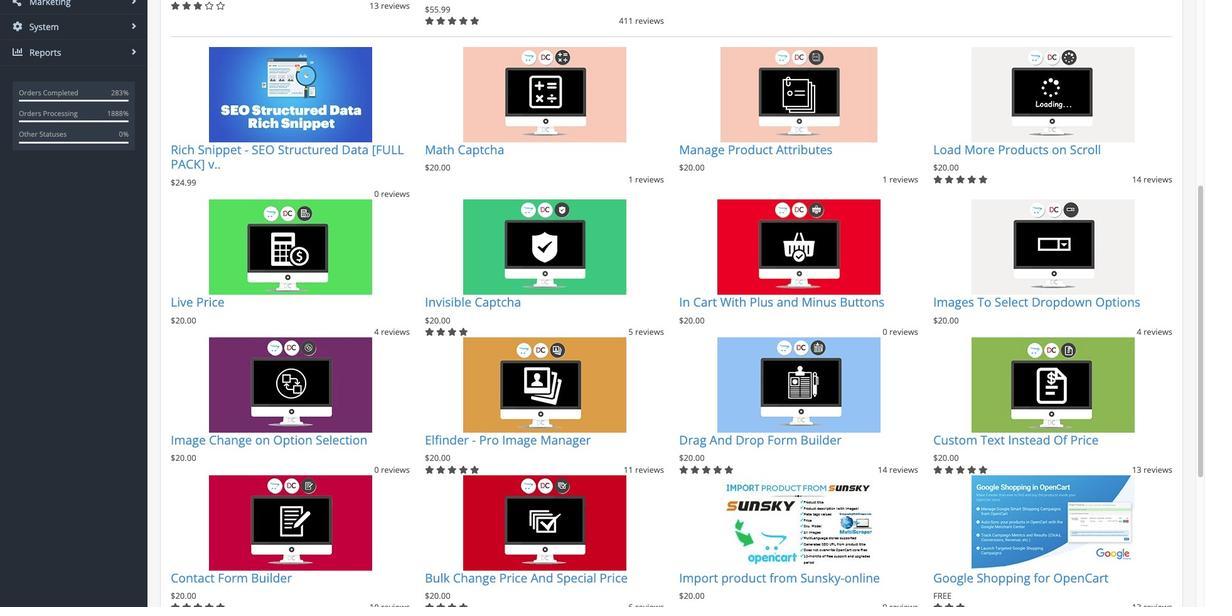 Task type: vqa. For each thing, say whether or not it's contained in the screenshot.


Task type: describe. For each thing, give the bounding box(es) containing it.
shopping
[[977, 570, 1031, 587]]

custom text instead of price link
[[934, 432, 1099, 449]]

product
[[721, 570, 767, 587]]

live price $20.00
[[171, 294, 225, 326]]

change for on
[[209, 432, 252, 449]]

manager
[[540, 432, 591, 449]]

in
[[679, 294, 690, 311]]

- inside elfinder - pro image manager $20.00
[[472, 432, 476, 449]]

$20.00 inside custom text instead of price $20.00
[[934, 453, 959, 464]]

4 for images to select dropdown options
[[1137, 326, 1142, 338]]

orders for orders processing
[[19, 109, 41, 118]]

google shopping for opencart link
[[934, 570, 1109, 587]]

image change on option selection image
[[209, 338, 372, 433]]

5
[[629, 326, 633, 338]]

custom text instead of price $20.00
[[934, 432, 1099, 464]]

drag and drop form builder $20.00
[[679, 432, 842, 464]]

reviews for image change on option selection
[[381, 464, 410, 476]]

math
[[425, 141, 455, 158]]

in cart with plus and minus buttons $20.00
[[679, 294, 885, 326]]

share alt image
[[13, 0, 24, 6]]

bulk change price and special price link
[[425, 570, 628, 587]]

data
[[342, 141, 369, 158]]

reports
[[27, 46, 61, 58]]

14 for builder
[[878, 464, 888, 476]]

for
[[1034, 570, 1050, 587]]

buttons
[[840, 294, 885, 311]]

images
[[934, 294, 975, 311]]

cart
[[693, 294, 717, 311]]

orders completed
[[19, 88, 78, 97]]

math captcha $20.00
[[425, 141, 504, 174]]

live price image
[[209, 200, 372, 295]]

411
[[619, 15, 633, 26]]

custom
[[934, 432, 978, 449]]

invisible
[[425, 294, 472, 311]]

more
[[965, 141, 995, 158]]

pack]
[[171, 156, 205, 173]]

text
[[981, 432, 1005, 449]]

0 reviews for [full
[[374, 188, 410, 200]]

image change on option selection $20.00
[[171, 432, 368, 464]]

captcha for math captcha
[[458, 141, 504, 158]]

from
[[770, 570, 798, 587]]

import product from sunsky-online image
[[717, 476, 881, 571]]

reviews for manage product attributes
[[890, 174, 919, 185]]

snippet
[[198, 141, 242, 158]]

images to select dropdown options $20.00
[[934, 294, 1141, 326]]

dropdown
[[1032, 294, 1093, 311]]

select
[[995, 294, 1029, 311]]

reviews for load more products on scroll
[[1144, 174, 1173, 185]]

attributes
[[776, 141, 833, 158]]

system
[[27, 21, 59, 33]]

reviews for images to select dropdown options
[[1144, 326, 1173, 338]]

reviews for rich snippet - seo structured data [full pack] v..
[[381, 188, 410, 200]]

product
[[728, 141, 773, 158]]

0 horizontal spatial 13
[[370, 0, 379, 12]]

pro
[[479, 432, 499, 449]]

4 for live price
[[374, 326, 379, 338]]

0 reviews for buttons
[[883, 326, 919, 338]]

orders for orders completed
[[19, 88, 41, 97]]

images to select dropdown options link
[[934, 294, 1141, 311]]

rich snippet - seo structured data [full pack] v.. image
[[209, 47, 372, 143]]

to
[[978, 294, 992, 311]]

images to select dropdown options image
[[972, 200, 1135, 295]]

283%
[[111, 88, 129, 97]]

invisible captcha $20.00
[[425, 294, 521, 326]]

google
[[934, 570, 974, 587]]

elfinder - pro image manager link
[[425, 432, 591, 449]]

seo
[[252, 141, 275, 158]]

google shopping for opencart free
[[934, 570, 1109, 602]]

$20.00 inside math captcha $20.00
[[425, 162, 451, 174]]

and
[[777, 294, 799, 311]]

drag and drop form builder link
[[679, 432, 842, 449]]

on inside 'load more products on scroll $20.00'
[[1052, 141, 1067, 158]]

live price link
[[171, 294, 225, 311]]

scroll
[[1070, 141, 1101, 158]]

selection
[[316, 432, 368, 449]]

bulk
[[425, 570, 450, 587]]

other statuses
[[19, 130, 67, 139]]

0 for buttons
[[883, 326, 888, 338]]

load more products on scroll link
[[934, 141, 1101, 158]]

completed
[[43, 88, 78, 97]]

reviews for math captcha
[[635, 174, 664, 185]]

bulk change price and special price $20.00
[[425, 570, 628, 602]]



Task type: locate. For each thing, give the bounding box(es) containing it.
math captcha image
[[463, 47, 626, 143]]

online
[[845, 570, 880, 587]]

elfinder - pro image manager $20.00
[[425, 432, 591, 464]]

$20.00 inside image change on option selection $20.00
[[171, 453, 196, 464]]

option
[[273, 432, 313, 449]]

sunsky-
[[801, 570, 845, 587]]

1 for math captcha
[[629, 174, 633, 185]]

1 reviews for manage product attributes
[[883, 174, 919, 185]]

$20.00 inside elfinder - pro image manager $20.00
[[425, 453, 451, 464]]

-
[[245, 141, 249, 158], [472, 432, 476, 449]]

special
[[557, 570, 597, 587]]

0 vertical spatial 14
[[1132, 174, 1142, 185]]

[full
[[372, 141, 404, 158]]

- left pro
[[472, 432, 476, 449]]

1 vertical spatial change
[[453, 570, 496, 587]]

2 image from the left
[[502, 432, 537, 449]]

2 vertical spatial 0 reviews
[[374, 464, 410, 476]]

captcha for invisible captcha
[[475, 294, 521, 311]]

0 horizontal spatial and
[[531, 570, 554, 587]]

1 vertical spatial on
[[255, 432, 270, 449]]

13
[[370, 0, 379, 12], [1132, 464, 1142, 476]]

0 horizontal spatial 4 reviews
[[374, 326, 410, 338]]

$20.00 inside the images to select dropdown options $20.00
[[934, 315, 959, 326]]

image
[[171, 432, 206, 449], [502, 432, 537, 449]]

processing
[[43, 109, 78, 118]]

1 for manage product attributes
[[883, 174, 888, 185]]

and right drag
[[710, 432, 733, 449]]

reviews for custom text instead of price
[[1144, 464, 1173, 476]]

price inside live price $20.00
[[196, 294, 225, 311]]

on inside image change on option selection $20.00
[[255, 432, 270, 449]]

change left option
[[209, 432, 252, 449]]

orders processing
[[19, 109, 78, 118]]

14 for scroll
[[1132, 174, 1142, 185]]

builder inside 'drag and drop form builder $20.00'
[[801, 432, 842, 449]]

1 horizontal spatial 4 reviews
[[1137, 326, 1173, 338]]

instead
[[1008, 432, 1051, 449]]

orders up other
[[19, 109, 41, 118]]

$20.00 inside "manage product attributes $20.00"
[[679, 162, 705, 174]]

$20.00
[[425, 162, 451, 174], [679, 162, 705, 174], [934, 162, 959, 174], [171, 315, 196, 326], [425, 315, 451, 326], [679, 315, 705, 326], [934, 315, 959, 326], [171, 453, 196, 464], [425, 453, 451, 464], [679, 453, 705, 464], [934, 453, 959, 464], [171, 591, 196, 602], [425, 591, 451, 602], [679, 591, 705, 602]]

products
[[998, 141, 1049, 158]]

0 vertical spatial 13 reviews
[[370, 0, 410, 12]]

$20.00 inside invisible captcha $20.00
[[425, 315, 451, 326]]

14 reviews for builder
[[878, 464, 919, 476]]

1 horizontal spatial image
[[502, 432, 537, 449]]

4 reviews for live price
[[374, 326, 410, 338]]

and
[[710, 432, 733, 449], [531, 570, 554, 587]]

invisible captcha image
[[463, 200, 626, 295]]

1 vertical spatial 0 reviews
[[883, 326, 919, 338]]

1 4 reviews from the left
[[374, 326, 410, 338]]

captcha inside math captcha $20.00
[[458, 141, 504, 158]]

reviews for live price
[[381, 326, 410, 338]]

change inside bulk change price and special price $20.00
[[453, 570, 496, 587]]

contact form builder $20.00
[[171, 570, 292, 602]]

0 vertical spatial 0 reviews
[[374, 188, 410, 200]]

0 vertical spatial 14 reviews
[[1132, 174, 1173, 185]]

1 horizontal spatial 1 reviews
[[883, 174, 919, 185]]

contact
[[171, 570, 215, 587]]

captcha right math in the top of the page
[[458, 141, 504, 158]]

0%
[[119, 130, 129, 139]]

5 reviews
[[629, 326, 664, 338]]

1888%
[[107, 109, 129, 118]]

$20.00 inside 'drag and drop form builder $20.00'
[[679, 453, 705, 464]]

free
[[934, 591, 952, 602]]

1 reviews for math captcha
[[629, 174, 664, 185]]

builder inside contact form builder $20.00
[[251, 570, 292, 587]]

0 horizontal spatial form
[[218, 570, 248, 587]]

1 horizontal spatial -
[[472, 432, 476, 449]]

contact form builder image
[[209, 476, 372, 571]]

elfinder
[[425, 432, 469, 449]]

0 vertical spatial builder
[[801, 432, 842, 449]]

reviews for drag and drop form builder
[[890, 464, 919, 476]]

options
[[1096, 294, 1141, 311]]

1 vertical spatial 13
[[1132, 464, 1142, 476]]

4 reviews
[[374, 326, 410, 338], [1137, 326, 1173, 338]]

change
[[209, 432, 252, 449], [453, 570, 496, 587]]

0 horizontal spatial 1 reviews
[[629, 174, 664, 185]]

statuses
[[39, 130, 67, 139]]

in cart with plus and minus buttons link
[[679, 294, 885, 311]]

$20.00 inside contact form builder $20.00
[[171, 591, 196, 602]]

$20.00 inside import product from sunsky-online $20.00
[[679, 591, 705, 602]]

- inside rich snippet - seo structured data [full pack] v.. $24.99
[[245, 141, 249, 158]]

star image
[[171, 2, 180, 10], [193, 2, 203, 10], [205, 2, 214, 10], [216, 2, 225, 10], [425, 17, 434, 25], [436, 17, 446, 25], [448, 17, 457, 25], [459, 17, 468, 25], [956, 176, 965, 184], [968, 176, 977, 184], [979, 176, 988, 184], [425, 328, 434, 336], [425, 466, 434, 474], [459, 466, 468, 474], [470, 466, 479, 474], [679, 466, 688, 474], [691, 466, 700, 474], [702, 466, 711, 474], [713, 466, 722, 474], [956, 466, 965, 474], [968, 466, 977, 474], [979, 466, 988, 474], [182, 604, 191, 608], [193, 604, 203, 608], [205, 604, 214, 608], [216, 604, 225, 608], [436, 604, 446, 608], [448, 604, 457, 608], [459, 604, 468, 608], [956, 604, 965, 608]]

on left option
[[255, 432, 270, 449]]

reviews for invisible captcha
[[635, 326, 664, 338]]

on left "scroll"
[[1052, 141, 1067, 158]]

load
[[934, 141, 962, 158]]

14 reviews for scroll
[[1132, 174, 1173, 185]]

form inside contact form builder $20.00
[[218, 570, 248, 587]]

1 orders from the top
[[19, 88, 41, 97]]

1 reviews
[[629, 174, 664, 185], [883, 174, 919, 185]]

0 vertical spatial orders
[[19, 88, 41, 97]]

1 4 from the left
[[374, 326, 379, 338]]

1 horizontal spatial 14
[[1132, 174, 1142, 185]]

form right drop
[[768, 432, 798, 449]]

1 vertical spatial 14
[[878, 464, 888, 476]]

structured
[[278, 141, 339, 158]]

0 vertical spatial -
[[245, 141, 249, 158]]

14
[[1132, 174, 1142, 185], [878, 464, 888, 476]]

1 horizontal spatial 14 reviews
[[1132, 174, 1173, 185]]

orders
[[19, 88, 41, 97], [19, 109, 41, 118]]

0 horizontal spatial on
[[255, 432, 270, 449]]

0 vertical spatial and
[[710, 432, 733, 449]]

1 vertical spatial 13 reviews
[[1132, 464, 1173, 476]]

reviews for in cart with plus and minus buttons
[[890, 326, 919, 338]]

2 orders from the top
[[19, 109, 41, 118]]

image change on option selection link
[[171, 432, 368, 449]]

captcha inside invisible captcha $20.00
[[475, 294, 521, 311]]

1 horizontal spatial 13
[[1132, 464, 1142, 476]]

captcha
[[458, 141, 504, 158], [475, 294, 521, 311]]

1 horizontal spatial change
[[453, 570, 496, 587]]

1 vertical spatial form
[[218, 570, 248, 587]]

4 reviews for images to select dropdown options
[[1137, 326, 1173, 338]]

0 vertical spatial 13
[[370, 0, 379, 12]]

other
[[19, 130, 38, 139]]

star image
[[182, 2, 191, 10], [470, 17, 479, 25], [934, 176, 943, 184], [945, 176, 954, 184], [436, 328, 446, 336], [448, 328, 457, 336], [459, 328, 468, 336], [436, 466, 446, 474], [448, 466, 457, 474], [725, 466, 734, 474], [934, 466, 943, 474], [945, 466, 954, 474], [171, 604, 180, 608], [425, 604, 434, 608], [934, 604, 943, 608], [945, 604, 954, 608]]

1 vertical spatial builder
[[251, 570, 292, 587]]

2 4 from the left
[[1137, 326, 1142, 338]]

0 horizontal spatial 1
[[629, 174, 633, 185]]

2 vertical spatial 0
[[374, 464, 379, 476]]

with
[[720, 294, 747, 311]]

plus
[[750, 294, 774, 311]]

2 1 from the left
[[883, 174, 888, 185]]

0 vertical spatial on
[[1052, 141, 1067, 158]]

form right contact
[[218, 570, 248, 587]]

change inside image change on option selection $20.00
[[209, 432, 252, 449]]

1 image from the left
[[171, 432, 206, 449]]

math captcha link
[[425, 141, 504, 158]]

0 for [full
[[374, 188, 379, 200]]

1 1 from the left
[[629, 174, 633, 185]]

0 vertical spatial form
[[768, 432, 798, 449]]

import product from sunsky-online $20.00
[[679, 570, 880, 602]]

reviews
[[381, 0, 410, 12], [635, 15, 664, 26], [635, 174, 664, 185], [890, 174, 919, 185], [1144, 174, 1173, 185], [381, 188, 410, 200], [381, 326, 410, 338], [635, 326, 664, 338], [890, 326, 919, 338], [1144, 326, 1173, 338], [381, 464, 410, 476], [635, 464, 664, 476], [890, 464, 919, 476], [1144, 464, 1173, 476]]

drag and drop form builder image
[[717, 338, 881, 433]]

$20.00 inside live price $20.00
[[171, 315, 196, 326]]

captcha right invisible
[[475, 294, 521, 311]]

1 horizontal spatial 1
[[883, 174, 888, 185]]

change for price
[[453, 570, 496, 587]]

cog image
[[13, 22, 24, 32]]

of
[[1054, 432, 1068, 449]]

$20.00 inside 'load more products on scroll $20.00'
[[934, 162, 959, 174]]

import product from sunsky-online link
[[679, 570, 880, 587]]

builder
[[801, 432, 842, 449], [251, 570, 292, 587]]

import
[[679, 570, 718, 587]]

1 horizontal spatial 4
[[1137, 326, 1142, 338]]

price inside custom text instead of price $20.00
[[1071, 432, 1099, 449]]

drop
[[736, 432, 764, 449]]

rich snippet - seo structured data [full pack] v.. $24.99
[[171, 141, 404, 188]]

google shopping for opencart image
[[972, 476, 1135, 571]]

1 vertical spatial -
[[472, 432, 476, 449]]

in cart with plus and minus buttons image
[[717, 200, 881, 295]]

$20.00 inside in cart with plus and minus buttons $20.00
[[679, 315, 705, 326]]

0 horizontal spatial 4
[[374, 326, 379, 338]]

rich snippet - seo structured data [full pack] v.. link
[[171, 141, 404, 173]]

v..
[[208, 156, 221, 173]]

0 horizontal spatial builder
[[251, 570, 292, 587]]

system link
[[0, 15, 148, 40]]

manage
[[679, 141, 725, 158]]

and inside 'drag and drop form builder $20.00'
[[710, 432, 733, 449]]

1 vertical spatial 0
[[883, 326, 888, 338]]

0 horizontal spatial 14 reviews
[[878, 464, 919, 476]]

411 reviews
[[619, 15, 664, 26]]

rich
[[171, 141, 195, 158]]

manage product attributes link
[[679, 141, 833, 158]]

and inside bulk change price and special price $20.00
[[531, 570, 554, 587]]

1 horizontal spatial and
[[710, 432, 733, 449]]

1 vertical spatial captcha
[[475, 294, 521, 311]]

orders up orders processing
[[19, 88, 41, 97]]

1 vertical spatial and
[[531, 570, 554, 587]]

reports link
[[0, 40, 148, 65]]

live
[[171, 294, 193, 311]]

0 reviews
[[374, 188, 410, 200], [883, 326, 919, 338], [374, 464, 410, 476]]

- left seo
[[245, 141, 249, 158]]

1 1 reviews from the left
[[629, 174, 664, 185]]

1 horizontal spatial builder
[[801, 432, 842, 449]]

minus
[[802, 294, 837, 311]]

14 reviews
[[1132, 174, 1173, 185], [878, 464, 919, 476]]

1 vertical spatial 14 reviews
[[878, 464, 919, 476]]

0 vertical spatial captcha
[[458, 141, 504, 158]]

custom text instead of price image
[[972, 338, 1135, 433]]

manage product attributes image
[[717, 47, 881, 143]]

11 reviews
[[624, 464, 664, 476]]

4
[[374, 326, 379, 338], [1137, 326, 1142, 338]]

0 horizontal spatial 13 reviews
[[370, 0, 410, 12]]

$24.99
[[171, 177, 196, 188]]

elfinder - pro image manager image
[[463, 338, 626, 433]]

0
[[374, 188, 379, 200], [883, 326, 888, 338], [374, 464, 379, 476]]

0 horizontal spatial change
[[209, 432, 252, 449]]

drag
[[679, 432, 707, 449]]

opencart
[[1054, 570, 1109, 587]]

11
[[624, 464, 633, 476]]

2 1 reviews from the left
[[883, 174, 919, 185]]

0 vertical spatial 0
[[374, 188, 379, 200]]

bulk change price and special price image
[[463, 476, 626, 571]]

2 4 reviews from the left
[[1137, 326, 1173, 338]]

reviews for elfinder - pro image manager
[[635, 464, 664, 476]]

image inside image change on option selection $20.00
[[171, 432, 206, 449]]

1 horizontal spatial on
[[1052, 141, 1067, 158]]

0 horizontal spatial image
[[171, 432, 206, 449]]

and left special
[[531, 570, 554, 587]]

load more products on scroll $20.00
[[934, 141, 1101, 174]]

form inside 'drag and drop form builder $20.00'
[[768, 432, 798, 449]]

0 vertical spatial change
[[209, 432, 252, 449]]

1 horizontal spatial 13 reviews
[[1132, 464, 1173, 476]]

$55.99
[[425, 4, 451, 15]]

1 vertical spatial orders
[[19, 109, 41, 118]]

$20.00 inside bulk change price and special price $20.00
[[425, 591, 451, 602]]

1 horizontal spatial form
[[768, 432, 798, 449]]

chart bar image
[[13, 47, 24, 57]]

manage product attributes $20.00
[[679, 141, 833, 174]]

change right bulk
[[453, 570, 496, 587]]

1
[[629, 174, 633, 185], [883, 174, 888, 185]]

image inside elfinder - pro image manager $20.00
[[502, 432, 537, 449]]

form
[[768, 432, 798, 449], [218, 570, 248, 587]]

load more products on scroll image
[[972, 47, 1135, 143]]

0 horizontal spatial -
[[245, 141, 249, 158]]

0 horizontal spatial 14
[[878, 464, 888, 476]]



